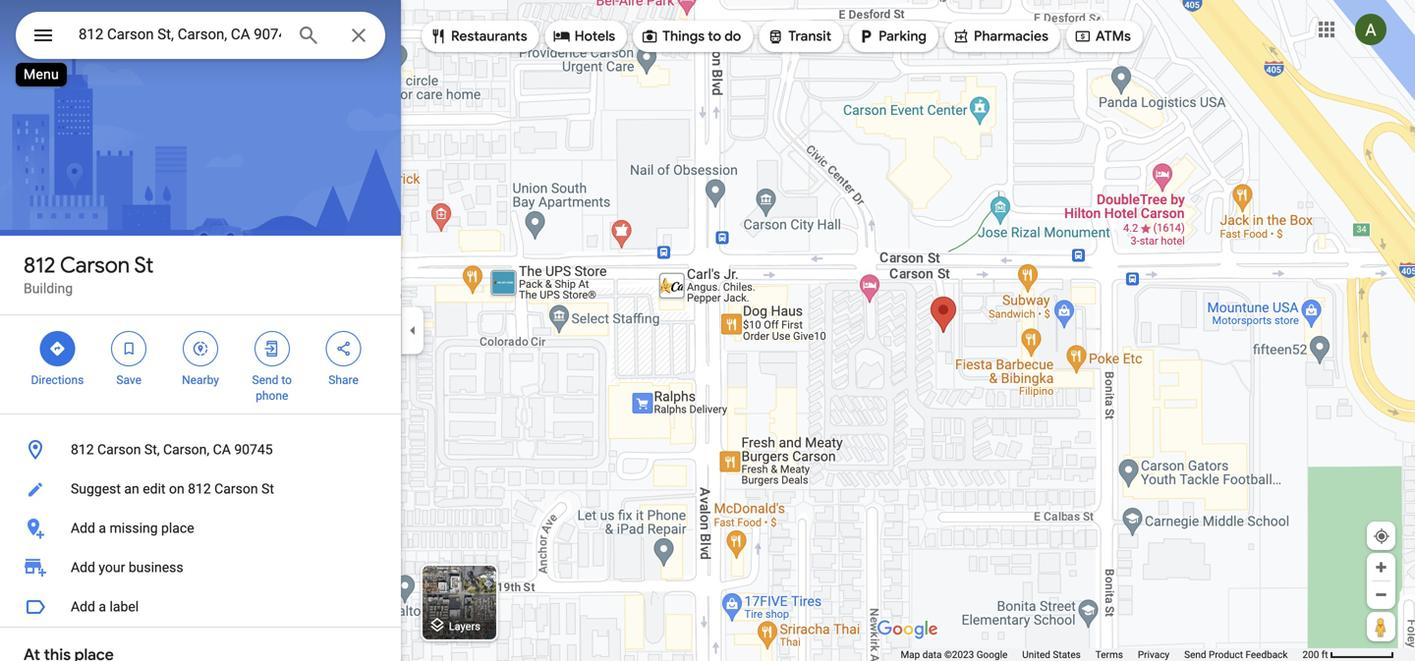 Task type: locate. For each thing, give the bounding box(es) containing it.
terms button
[[1096, 649, 1123, 661]]

nearby
[[182, 373, 219, 387]]

 atms
[[1074, 26, 1131, 47]]

send inside 'button'
[[1184, 649, 1206, 661]]

collapse side panel image
[[402, 320, 424, 342]]

0 vertical spatial st
[[134, 252, 154, 279]]

carson inside button
[[97, 442, 141, 458]]

2 vertical spatial carson
[[214, 481, 258, 497]]

1 horizontal spatial st
[[261, 481, 274, 497]]

812 Carson St, Carson, CA 90745 field
[[16, 12, 385, 59]]

none field inside 812 carson st, carson, ca 90745 field
[[79, 23, 281, 46]]

carson down ca on the left bottom
[[214, 481, 258, 497]]

add left label
[[71, 599, 95, 615]]

1 vertical spatial a
[[99, 599, 106, 615]]


[[120, 338, 138, 360]]

business
[[129, 560, 183, 576]]

1 vertical spatial send
[[1184, 649, 1206, 661]]


[[767, 26, 785, 47]]

200 ft button
[[1303, 649, 1395, 661]]

a left label
[[99, 599, 106, 615]]

send up phone
[[252, 373, 279, 387]]

 restaurants
[[429, 26, 527, 47]]

 transit
[[767, 26, 831, 47]]

carson left st,
[[97, 442, 141, 458]]

phone
[[256, 389, 288, 403]]

send left the product
[[1184, 649, 1206, 661]]

812 up suggest
[[71, 442, 94, 458]]

1 vertical spatial st
[[261, 481, 274, 497]]

200
[[1303, 649, 1319, 661]]

show your location image
[[1373, 528, 1391, 545]]

save
[[116, 373, 142, 387]]

0 vertical spatial carson
[[60, 252, 130, 279]]

st
[[134, 252, 154, 279], [261, 481, 274, 497]]

None field
[[79, 23, 281, 46]]

812 inside 812 carson st, carson, ca 90745 button
[[71, 442, 94, 458]]

to inside send to phone
[[281, 373, 292, 387]]

send inside send to phone
[[252, 373, 279, 387]]

atms
[[1096, 28, 1131, 45]]

to up phone
[[281, 373, 292, 387]]

©2023
[[944, 649, 974, 661]]

data
[[923, 649, 942, 661]]


[[49, 338, 66, 360]]

1 add from the top
[[71, 520, 95, 537]]

 button
[[16, 12, 71, 63]]

1 vertical spatial 812
[[71, 442, 94, 458]]

2 add from the top
[[71, 560, 95, 576]]

footer containing map data ©2023 google
[[901, 649, 1303, 661]]

0 horizontal spatial send
[[252, 373, 279, 387]]

0 horizontal spatial st
[[134, 252, 154, 279]]

 parking
[[857, 26, 927, 47]]

2 horizontal spatial 812
[[188, 481, 211, 497]]

carson
[[60, 252, 130, 279], [97, 442, 141, 458], [214, 481, 258, 497]]

to
[[708, 28, 721, 45], [281, 373, 292, 387]]

add left your
[[71, 560, 95, 576]]

a left missing
[[99, 520, 106, 537]]

0 vertical spatial a
[[99, 520, 106, 537]]

1 horizontal spatial send
[[1184, 649, 1206, 661]]

your
[[99, 560, 125, 576]]

actions for 812 carson st region
[[0, 315, 401, 414]]

add for add your business
[[71, 560, 95, 576]]

812 up building
[[24, 252, 55, 279]]

0 horizontal spatial to
[[281, 373, 292, 387]]

0 vertical spatial 812
[[24, 252, 55, 279]]

missing
[[110, 520, 158, 537]]

1 vertical spatial carson
[[97, 442, 141, 458]]

add down suggest
[[71, 520, 95, 537]]

send product feedback
[[1184, 649, 1288, 661]]

suggest an edit on 812 carson st
[[71, 481, 274, 497]]

zoom out image
[[1374, 588, 1389, 602]]

footer
[[901, 649, 1303, 661]]

0 vertical spatial add
[[71, 520, 95, 537]]

2 a from the top
[[99, 599, 106, 615]]

st up 
[[134, 252, 154, 279]]

feedback
[[1246, 649, 1288, 661]]

to left do
[[708, 28, 721, 45]]

map data ©2023 google
[[901, 649, 1008, 661]]

812
[[24, 252, 55, 279], [71, 442, 94, 458], [188, 481, 211, 497]]

carson inside 812 carson st building
[[60, 252, 130, 279]]

0 horizontal spatial 812
[[24, 252, 55, 279]]

2 vertical spatial add
[[71, 599, 95, 615]]

privacy button
[[1138, 649, 1170, 661]]

812 right on
[[188, 481, 211, 497]]

812 for st,
[[71, 442, 94, 458]]

add
[[71, 520, 95, 537], [71, 560, 95, 576], [71, 599, 95, 615]]

united states
[[1022, 649, 1081, 661]]

 pharmacies
[[952, 26, 1049, 47]]

1 horizontal spatial to
[[708, 28, 721, 45]]

pharmacies
[[974, 28, 1049, 45]]

send
[[252, 373, 279, 387], [1184, 649, 1206, 661]]

carson,
[[163, 442, 209, 458]]

st down 90745
[[261, 481, 274, 497]]

carson up building
[[60, 252, 130, 279]]

 hotels
[[553, 26, 615, 47]]

2 vertical spatial 812
[[188, 481, 211, 497]]


[[952, 26, 970, 47]]

a for label
[[99, 599, 106, 615]]

 things to do
[[641, 26, 741, 47]]

 search field
[[16, 12, 385, 63]]

send to phone
[[252, 373, 292, 403]]

1 vertical spatial to
[[281, 373, 292, 387]]

0 vertical spatial send
[[252, 373, 279, 387]]

1 vertical spatial add
[[71, 560, 95, 576]]

a
[[99, 520, 106, 537], [99, 599, 106, 615]]

1 a from the top
[[99, 520, 106, 537]]

1 horizontal spatial 812
[[71, 442, 94, 458]]


[[31, 21, 55, 50]]

0 vertical spatial to
[[708, 28, 721, 45]]

3 add from the top
[[71, 599, 95, 615]]

812 inside 812 carson st building
[[24, 252, 55, 279]]

send product feedback button
[[1184, 649, 1288, 661]]



Task type: describe. For each thing, give the bounding box(es) containing it.

[[263, 338, 281, 360]]

carson inside "button"
[[214, 481, 258, 497]]

812 carson st, carson, ca 90745
[[71, 442, 273, 458]]

zoom in image
[[1374, 560, 1389, 575]]

google account: angela cha  
(angela.cha@adept.ai) image
[[1355, 14, 1387, 45]]

add for add a label
[[71, 599, 95, 615]]

place
[[161, 520, 194, 537]]

st,
[[144, 442, 160, 458]]

an
[[124, 481, 139, 497]]

edit
[[143, 481, 166, 497]]

parking
[[879, 28, 927, 45]]

add your business link
[[0, 548, 401, 588]]

200 ft
[[1303, 649, 1328, 661]]

add a label
[[71, 599, 139, 615]]

st inside "button"
[[261, 481, 274, 497]]

footer inside google maps element
[[901, 649, 1303, 661]]

layers
[[449, 620, 480, 633]]

carson for st
[[60, 252, 130, 279]]


[[192, 338, 209, 360]]

suggest an edit on 812 carson st button
[[0, 470, 401, 509]]

a for missing
[[99, 520, 106, 537]]

google
[[977, 649, 1008, 661]]

things
[[663, 28, 705, 45]]

show street view coverage image
[[1367, 612, 1396, 642]]

do
[[725, 28, 741, 45]]

privacy
[[1138, 649, 1170, 661]]

terms
[[1096, 649, 1123, 661]]

restaurants
[[451, 28, 527, 45]]

building
[[24, 281, 73, 297]]

label
[[110, 599, 139, 615]]

on
[[169, 481, 184, 497]]

map
[[901, 649, 920, 661]]

united
[[1022, 649, 1051, 661]]

states
[[1053, 649, 1081, 661]]

812 carson st building
[[24, 252, 154, 297]]

ft
[[1322, 649, 1328, 661]]

add a label button
[[0, 588, 401, 627]]

add a missing place button
[[0, 509, 401, 548]]

812 inside suggest an edit on 812 carson st "button"
[[188, 481, 211, 497]]

812 carson st, carson, ca 90745 button
[[0, 430, 401, 470]]

add a missing place
[[71, 520, 194, 537]]


[[857, 26, 875, 47]]


[[553, 26, 571, 47]]

send for send to phone
[[252, 373, 279, 387]]


[[335, 338, 352, 360]]

812 carson st main content
[[0, 0, 401, 661]]

90745
[[234, 442, 273, 458]]

product
[[1209, 649, 1243, 661]]

st inside 812 carson st building
[[134, 252, 154, 279]]

transit
[[788, 28, 831, 45]]

united states button
[[1022, 649, 1081, 661]]

share
[[329, 373, 359, 387]]


[[1074, 26, 1092, 47]]

send for send product feedback
[[1184, 649, 1206, 661]]


[[641, 26, 659, 47]]

google maps element
[[0, 0, 1415, 661]]


[[429, 26, 447, 47]]

to inside the  things to do
[[708, 28, 721, 45]]

add your business
[[71, 560, 183, 576]]

carson for st,
[[97, 442, 141, 458]]

directions
[[31, 373, 84, 387]]

ca
[[213, 442, 231, 458]]

suggest
[[71, 481, 121, 497]]

812 for st
[[24, 252, 55, 279]]

add for add a missing place
[[71, 520, 95, 537]]

hotels
[[575, 28, 615, 45]]



Task type: vqa. For each thing, say whether or not it's contained in the screenshot.


